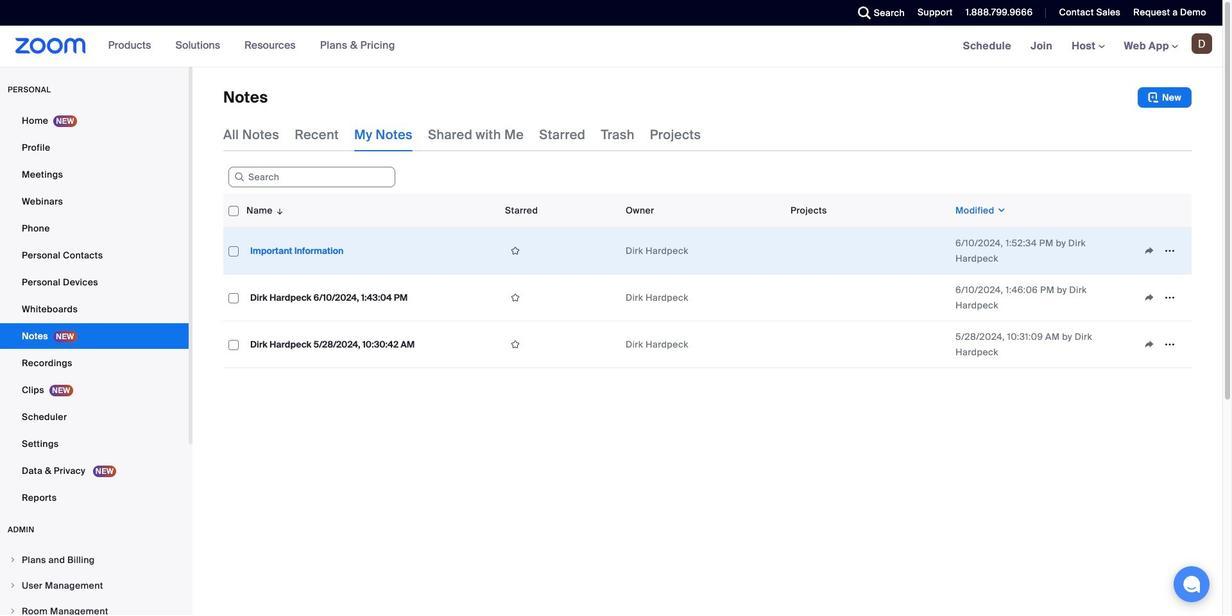 Task type: describe. For each thing, give the bounding box(es) containing it.
2 right image from the top
[[9, 582, 17, 590]]

3 menu item from the top
[[0, 600, 189, 616]]

click to star the note important information image
[[505, 245, 526, 257]]

product information navigation
[[86, 26, 405, 67]]

tabs of all notes page tab list
[[223, 118, 701, 152]]

profile picture image
[[1192, 33, 1213, 54]]

arrow down image
[[273, 203, 285, 218]]

down image
[[995, 204, 1007, 217]]

click to star the note dirk hardpeck 5/28/2024, 10:30:42 am image
[[505, 339, 526, 351]]

cell for click to star the note dirk hardpeck 5/28/2024, 10:30:42 am icon
[[786, 322, 951, 369]]

meetings navigation
[[954, 26, 1223, 67]]

cell for click to star the note dirk hardpeck 6/10/2024, 1:43:04 pm image
[[786, 275, 951, 322]]

share image
[[1140, 245, 1160, 257]]



Task type: vqa. For each thing, say whether or not it's contained in the screenshot.
right image
yes



Task type: locate. For each thing, give the bounding box(es) containing it.
3 cell from the top
[[786, 322, 951, 369]]

cell for click to star the note important information image
[[786, 228, 951, 275]]

open chat image
[[1183, 576, 1201, 594]]

2 cell from the top
[[786, 275, 951, 322]]

3 right image from the top
[[9, 608, 17, 616]]

right image
[[9, 557, 17, 564], [9, 582, 17, 590], [9, 608, 17, 616]]

menu item
[[0, 548, 189, 573], [0, 574, 189, 598], [0, 600, 189, 616]]

1 menu item from the top
[[0, 548, 189, 573]]

click to star the note dirk hardpeck 6/10/2024, 1:43:04 pm image
[[505, 292, 526, 304]]

more options for important information image
[[1160, 245, 1181, 257]]

1 cell from the top
[[786, 228, 951, 275]]

0 vertical spatial menu item
[[0, 548, 189, 573]]

2 vertical spatial menu item
[[0, 600, 189, 616]]

cell
[[786, 228, 951, 275], [786, 275, 951, 322], [786, 322, 951, 369]]

application
[[223, 87, 1192, 108], [223, 194, 1202, 378], [1140, 241, 1187, 261]]

zoom logo image
[[15, 38, 86, 54]]

banner
[[0, 26, 1223, 67]]

admin menu menu
[[0, 548, 189, 616]]

2 menu item from the top
[[0, 574, 189, 598]]

0 vertical spatial right image
[[9, 557, 17, 564]]

2 vertical spatial right image
[[9, 608, 17, 616]]

1 right image from the top
[[9, 557, 17, 564]]

Search text field
[[229, 167, 396, 188]]

personal menu menu
[[0, 108, 189, 512]]

1 vertical spatial menu item
[[0, 574, 189, 598]]

1 vertical spatial right image
[[9, 582, 17, 590]]



